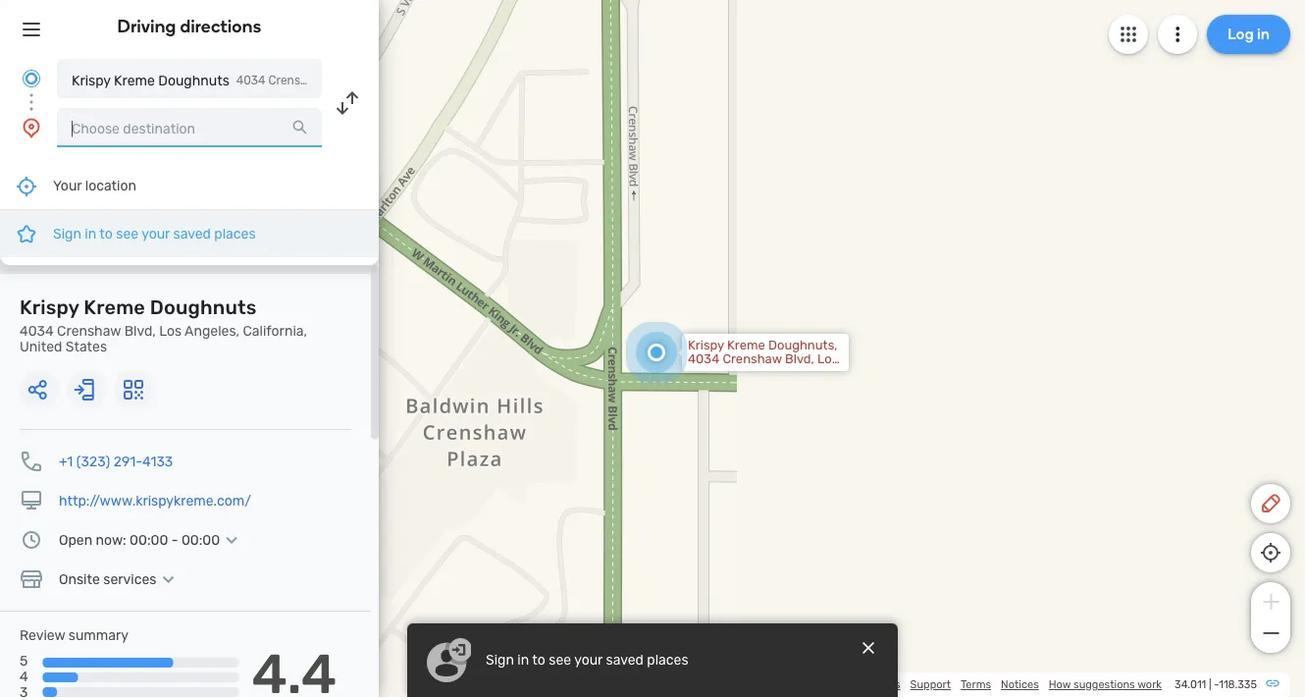Task type: locate. For each thing, give the bounding box(es) containing it.
doughnuts for krispy kreme doughnuts 4034 crenshaw blvd, los angeles, california, united states
[[150, 296, 257, 319]]

notices link
[[1001, 678, 1039, 691]]

doughnuts inside krispy kreme doughnuts 4034 crenshaw blvd, los angeles, california, united states
[[150, 296, 257, 319]]

kreme
[[114, 72, 155, 88], [84, 296, 145, 319]]

kreme inside "button"
[[114, 72, 155, 88]]

krispy inside "button"
[[72, 72, 111, 88]]

chevron down image
[[220, 532, 244, 548], [156, 571, 180, 587]]

partners link
[[858, 678, 901, 691]]

1 vertical spatial doughnuts
[[150, 296, 257, 319]]

krispy right "current location" image at the left of the page
[[72, 72, 111, 88]]

1 vertical spatial -
[[1215, 678, 1220, 691]]

chevron down image inside open now: 00:00 - 00:00 button
[[220, 532, 244, 548]]

0 horizontal spatial 00:00
[[130, 532, 168, 548]]

1 horizontal spatial 00:00
[[182, 532, 220, 548]]

4
[[20, 668, 28, 684]]

los
[[159, 323, 182, 339]]

chevron down image down open now: 00:00 - 00:00 button
[[156, 571, 180, 587]]

kreme up blvd,
[[84, 296, 145, 319]]

services
[[103, 571, 156, 587]]

0 vertical spatial kreme
[[114, 72, 155, 88]]

crenshaw
[[57, 323, 121, 339]]

1 horizontal spatial chevron down image
[[220, 532, 244, 548]]

0 vertical spatial doughnuts
[[158, 72, 230, 88]]

00:00
[[130, 532, 168, 548], [182, 532, 220, 548]]

kreme inside krispy kreme doughnuts 4034 crenshaw blvd, los angeles, california, united states
[[84, 296, 145, 319]]

current location image
[[20, 67, 43, 90]]

- right |
[[1215, 678, 1220, 691]]

chevron down image inside onsite services button
[[156, 571, 180, 587]]

chevron down image down http://www.krispykreme.com/
[[220, 532, 244, 548]]

zoom in image
[[1259, 590, 1284, 614]]

doughnuts up angeles,
[[150, 296, 257, 319]]

- down http://www.krispykreme.com/
[[172, 532, 178, 548]]

open now: 00:00 - 00:00 button
[[59, 532, 244, 548]]

support
[[911, 678, 951, 691]]

0 horizontal spatial chevron down image
[[156, 571, 180, 587]]

1 vertical spatial krispy
[[20, 296, 79, 319]]

how suggestions work link
[[1049, 678, 1162, 691]]

driving directions
[[117, 16, 262, 37]]

http://www.krispykreme.com/
[[59, 492, 251, 509]]

+1 (323) 291-4133 link
[[59, 453, 173, 469]]

doughnuts up the 'choose destination' text field
[[158, 72, 230, 88]]

0 vertical spatial krispy
[[72, 72, 111, 88]]

|
[[1210, 678, 1212, 691]]

krispy inside krispy kreme doughnuts 4034 crenshaw blvd, los angeles, california, united states
[[20, 296, 79, 319]]

1 vertical spatial kreme
[[84, 296, 145, 319]]

computer image
[[20, 489, 43, 512]]

00:00 right now:
[[130, 532, 168, 548]]

118.335
[[1220, 678, 1258, 691]]

krispy kreme doughnuts button
[[57, 59, 322, 98]]

in
[[518, 652, 529, 668]]

to
[[532, 652, 546, 668]]

doughnuts
[[158, 72, 230, 88], [150, 296, 257, 319]]

call image
[[20, 450, 43, 473]]

1 horizontal spatial -
[[1215, 678, 1220, 691]]

1 vertical spatial chevron down image
[[156, 571, 180, 587]]

doughnuts for krispy kreme doughnuts
[[158, 72, 230, 88]]

chevron down image for onsite services
[[156, 571, 180, 587]]

2 00:00 from the left
[[182, 532, 220, 548]]

list box
[[0, 163, 379, 265]]

onsite
[[59, 571, 100, 587]]

Choose destination text field
[[57, 108, 322, 147]]

see
[[549, 652, 572, 668]]

onsite services button
[[59, 571, 180, 587]]

-
[[172, 532, 178, 548], [1215, 678, 1220, 691]]

states
[[66, 338, 107, 354]]

34.011
[[1175, 678, 1207, 691]]

5 4
[[20, 652, 28, 684]]

review
[[20, 627, 65, 643]]

4034
[[20, 323, 54, 339]]

store image
[[20, 567, 43, 591]]

+1 (323) 291-4133
[[59, 453, 173, 469]]

krispy up the 4034 in the left of the page
[[20, 296, 79, 319]]

chevron down image for open now: 00:00 - 00:00
[[220, 532, 244, 548]]

doughnuts inside "button"
[[158, 72, 230, 88]]

34.011 | -118.335
[[1175, 678, 1258, 691]]

krispy
[[72, 72, 111, 88], [20, 296, 79, 319]]

krispy kreme doughnuts 4034 crenshaw blvd, los angeles, california, united states
[[20, 296, 307, 354]]

00:00 down http://www.krispykreme.com/ link
[[182, 532, 220, 548]]

http://www.krispykreme.com/ link
[[59, 492, 251, 509]]

your
[[574, 652, 603, 668]]

saved
[[606, 652, 644, 668]]

blvd,
[[124, 323, 156, 339]]

0 horizontal spatial -
[[172, 532, 178, 548]]

link image
[[1265, 675, 1281, 691]]

[missing "en.livemap.styleguide.close" translation] image
[[859, 638, 879, 658]]

kreme down driving
[[114, 72, 155, 88]]

open now: 00:00 - 00:00
[[59, 532, 220, 548]]

summary
[[69, 627, 129, 643]]

0 vertical spatial chevron down image
[[220, 532, 244, 548]]

291-
[[114, 453, 142, 469]]

angeles,
[[185, 323, 240, 339]]



Task type: describe. For each thing, give the bounding box(es) containing it.
+1
[[59, 453, 73, 469]]

krispy kreme doughnuts
[[72, 72, 230, 88]]

now:
[[96, 532, 126, 548]]

driving
[[117, 16, 176, 37]]

places
[[647, 652, 689, 668]]

work
[[1138, 678, 1162, 691]]

star image
[[15, 222, 38, 245]]

suggestions
[[1074, 678, 1136, 691]]

partners
[[858, 678, 901, 691]]

(323)
[[76, 453, 110, 469]]

4133
[[142, 453, 173, 469]]

recenter image
[[15, 174, 38, 198]]

sign in to see your saved places
[[486, 652, 689, 668]]

1 00:00 from the left
[[130, 532, 168, 548]]

directions
[[180, 16, 262, 37]]

kreme for krispy kreme doughnuts 4034 crenshaw blvd, los angeles, california, united states
[[84, 296, 145, 319]]

partners support terms notices how suggestions work
[[858, 678, 1162, 691]]

0 vertical spatial -
[[172, 532, 178, 548]]

5
[[20, 652, 28, 669]]

location image
[[20, 116, 43, 139]]

how
[[1049, 678, 1071, 691]]

sign
[[486, 652, 514, 668]]

open
[[59, 532, 92, 548]]

kreme for krispy kreme doughnuts
[[114, 72, 155, 88]]

united
[[20, 338, 62, 354]]

zoom out image
[[1259, 621, 1284, 645]]

pencil image
[[1260, 492, 1283, 515]]

support link
[[911, 678, 951, 691]]

terms link
[[961, 678, 992, 691]]

california,
[[243, 323, 307, 339]]

krispy for krispy kreme doughnuts
[[72, 72, 111, 88]]

review summary
[[20, 627, 129, 643]]

terms
[[961, 678, 992, 691]]

notices
[[1001, 678, 1039, 691]]

krispy for krispy kreme doughnuts 4034 crenshaw blvd, los angeles, california, united states
[[20, 296, 79, 319]]

clock image
[[20, 528, 43, 552]]

onsite services
[[59, 571, 156, 587]]



Task type: vqa. For each thing, say whether or not it's contained in the screenshot.
Chinatown San Francisco, CA, USA to the top
no



